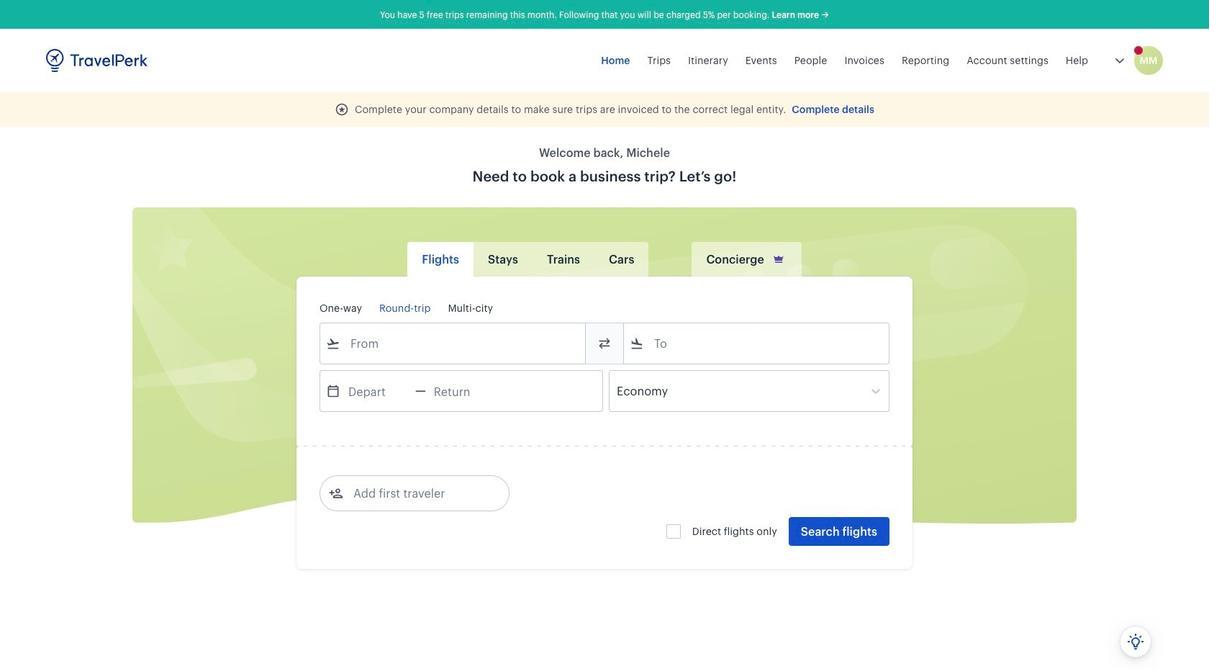 Task type: locate. For each thing, give the bounding box(es) containing it.
From search field
[[341, 332, 567, 355]]

Depart text field
[[341, 371, 416, 411]]

To search field
[[645, 332, 871, 355]]



Task type: describe. For each thing, give the bounding box(es) containing it.
Add first traveler search field
[[344, 482, 493, 505]]

Return text field
[[426, 371, 501, 411]]



